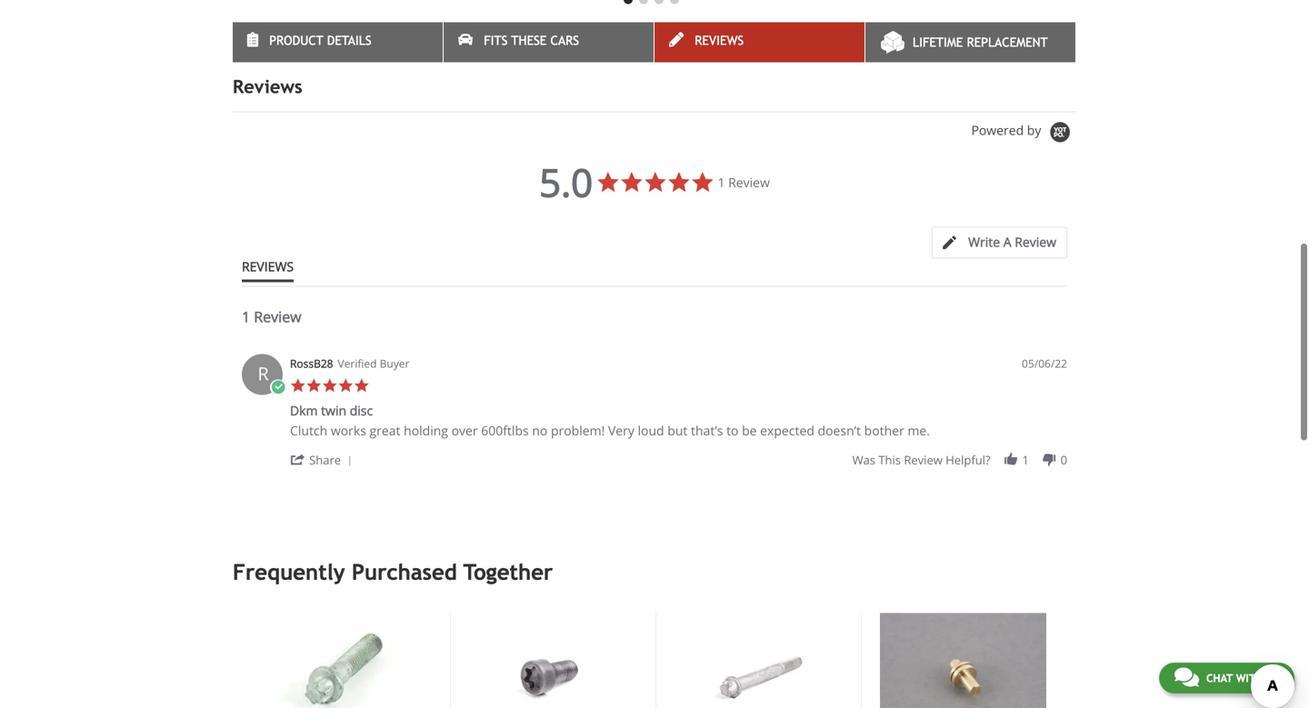 Task type: describe. For each thing, give the bounding box(es) containing it.
0 vertical spatial review
[[728, 173, 770, 191]]

fits these cars
[[484, 33, 579, 48]]

clutch
[[290, 422, 328, 439]]

helpful?
[[946, 452, 991, 468]]

0 vertical spatial reviews
[[695, 33, 744, 48]]

chat with us
[[1206, 672, 1279, 685]]

to
[[727, 422, 739, 439]]

circle checkmark image
[[270, 379, 286, 395]]

doesn't
[[818, 422, 861, 439]]

was this review helpful?
[[852, 452, 991, 468]]

lifetime replacement link
[[866, 22, 1076, 62]]

these
[[511, 33, 547, 48]]

5.0 star rating element
[[539, 156, 593, 208]]

rossb28 verified buyer
[[290, 356, 410, 371]]

dkm twin disc clutch works great holding over 600ftlbs no problem! very loud but that's to be expected doesn't bother me.
[[290, 402, 930, 439]]

loud
[[638, 422, 664, 439]]

0 vertical spatial 1 review
[[718, 173, 770, 191]]

seperator image
[[344, 456, 355, 467]]

a
[[1004, 233, 1012, 250]]

share image
[[290, 452, 306, 468]]

twin
[[321, 402, 346, 419]]

problem!
[[551, 422, 605, 439]]

600ftlbs
[[481, 422, 529, 439]]

product details link
[[233, 22, 443, 62]]

1 star image from the left
[[322, 378, 338, 394]]

reviews
[[242, 258, 294, 275]]

me.
[[908, 422, 930, 439]]

powered by link
[[971, 121, 1077, 144]]

that's
[[691, 422, 723, 439]]

1 star image from the left
[[290, 378, 306, 394]]

disc
[[350, 402, 373, 419]]

0 horizontal spatial review
[[254, 307, 301, 326]]

write a review button
[[932, 227, 1067, 259]]

very
[[608, 422, 635, 439]]

2 star image from the left
[[306, 378, 322, 394]]

verified buyer heading
[[338, 356, 410, 371]]

brass clutch fork pivot pin image
[[880, 613, 1047, 708]]

replacement
[[967, 35, 1048, 49]]

write
[[968, 233, 1000, 250]]

dkm twin disc heading
[[290, 402, 373, 423]]

share button
[[290, 451, 359, 468]]

no
[[532, 422, 548, 439]]

write no frame image
[[943, 236, 966, 249]]

frequently purchased together
[[233, 559, 553, 585]]

0
[[1061, 452, 1067, 468]]

fits these cars link
[[444, 22, 654, 62]]

share
[[309, 452, 341, 468]]

product
[[269, 33, 323, 48]]

1 vertical spatial 1
[[242, 307, 250, 326]]



Task type: locate. For each thing, give the bounding box(es) containing it.
1 horizontal spatial star image
[[354, 378, 370, 394]]

details
[[327, 33, 371, 48]]

great
[[370, 422, 400, 439]]

2 vertical spatial review
[[254, 307, 301, 326]]

1 vertical spatial reviews
[[233, 76, 302, 97]]

expected
[[760, 422, 815, 439]]

us
[[1266, 672, 1279, 685]]

over
[[451, 422, 478, 439]]

write a review
[[968, 233, 1057, 250]]

1 horizontal spatial transmission mounting bolt - priced each image
[[675, 613, 841, 708]]

2 horizontal spatial 1
[[1022, 452, 1029, 468]]

works
[[331, 422, 366, 439]]

rossb28
[[290, 356, 333, 371]]

group containing was this review helpful?
[[852, 452, 1067, 468]]

2 transmission mounting bolt - priced each image from the left
[[675, 613, 841, 708]]

5.0
[[539, 156, 593, 208]]

0 horizontal spatial 1
[[242, 307, 250, 326]]

2 vertical spatial 1
[[1022, 452, 1029, 468]]

2 horizontal spatial review
[[1015, 233, 1057, 250]]

1 horizontal spatial review
[[728, 173, 770, 191]]

0 vertical spatial 1
[[718, 173, 725, 191]]

chat
[[1206, 672, 1233, 685]]

lifetime replacement
[[913, 35, 1048, 49]]

star image
[[290, 378, 306, 394], [306, 378, 322, 394], [338, 378, 354, 394]]

bother
[[864, 422, 905, 439]]

1 review
[[718, 173, 770, 191], [242, 307, 301, 326]]

r
[[258, 361, 269, 386]]

by
[[1027, 121, 1041, 138]]

flywheel bolt - priced each image
[[469, 613, 636, 708]]

reviews
[[695, 33, 744, 48], [233, 76, 302, 97]]

0 horizontal spatial transmission mounting bolt - priced each image
[[263, 613, 430, 708]]

star image up twin
[[322, 378, 338, 394]]

1 vertical spatial 1 review
[[242, 307, 301, 326]]

together
[[463, 559, 553, 585]]

this
[[879, 452, 901, 468]]

but
[[668, 422, 688, 439]]

comments image
[[1175, 666, 1199, 688]]

0 horizontal spatial star image
[[322, 378, 338, 394]]

vote down review by rossb28 on  6 may 2022 image
[[1041, 452, 1057, 468]]

05/06/22
[[1022, 356, 1067, 371]]

with
[[1236, 672, 1263, 685]]

buyer
[[380, 356, 410, 371]]

fits
[[484, 33, 508, 48]]

lifetime
[[913, 35, 963, 49]]

dkm
[[290, 402, 318, 419]]

0 horizontal spatial 1 review
[[242, 307, 301, 326]]

3 star image from the left
[[338, 378, 354, 394]]

0 horizontal spatial reviews
[[233, 76, 302, 97]]

verified
[[338, 356, 377, 371]]

powered by
[[971, 121, 1045, 138]]

vote up review by rossb28 on  6 may 2022 image
[[1003, 452, 1019, 468]]

reviews link
[[655, 22, 865, 62]]

group
[[852, 452, 1067, 468]]

powered
[[971, 121, 1024, 138]]

star image down verified at the bottom left of page
[[354, 378, 370, 394]]

star image right circle checkmark image
[[290, 378, 306, 394]]

review
[[904, 452, 943, 468]]

transmission mounting bolt - priced each image
[[263, 613, 430, 708], [675, 613, 841, 708]]

1
[[718, 173, 725, 191], [242, 307, 250, 326], [1022, 452, 1029, 468]]

review
[[728, 173, 770, 191], [1015, 233, 1057, 250], [254, 307, 301, 326]]

product details
[[269, 33, 371, 48]]

purchased
[[352, 559, 457, 585]]

1 horizontal spatial 1
[[718, 173, 725, 191]]

review inside dropdown button
[[1015, 233, 1057, 250]]

1 horizontal spatial 1 review
[[718, 173, 770, 191]]

review date 05/06/22 element
[[1022, 356, 1067, 371]]

1 horizontal spatial reviews
[[695, 33, 744, 48]]

be
[[742, 422, 757, 439]]

star image
[[322, 378, 338, 394], [354, 378, 370, 394]]

1 transmission mounting bolt - priced each image from the left
[[263, 613, 430, 708]]

1 vertical spatial review
[[1015, 233, 1057, 250]]

star image down rossb28
[[306, 378, 322, 394]]

star image down rossb28 verified buyer
[[338, 378, 354, 394]]

was
[[852, 452, 876, 468]]

holding
[[404, 422, 448, 439]]

cars
[[551, 33, 579, 48]]

2 star image from the left
[[354, 378, 370, 394]]

frequently
[[233, 559, 345, 585]]

chat with us link
[[1159, 663, 1295, 694]]



Task type: vqa. For each thing, say whether or not it's contained in the screenshot.
On for $42.99
no



